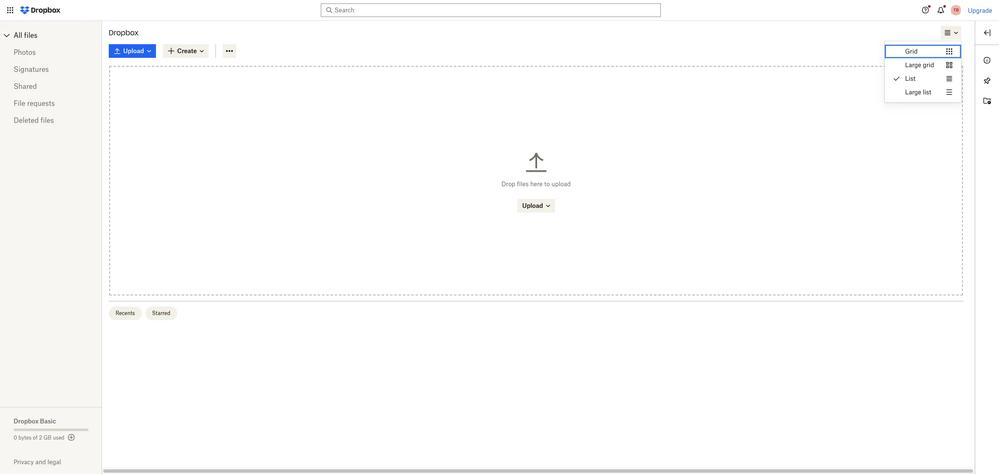 Task type: describe. For each thing, give the bounding box(es) containing it.
deleted files
[[14, 116, 54, 125]]

0
[[14, 435, 17, 441]]

to
[[545, 180, 550, 188]]

open details pane image
[[983, 28, 993, 38]]

large list radio item
[[885, 85, 962, 99]]

large grid radio item
[[885, 58, 962, 72]]

photos
[[14, 48, 36, 57]]

files for drop
[[517, 180, 529, 188]]

file
[[14, 99, 25, 108]]

file requests link
[[14, 95, 88, 112]]

signatures link
[[14, 61, 88, 78]]

photos link
[[14, 44, 88, 61]]

starred
[[152, 310, 170, 316]]

large for large grid
[[906, 61, 922, 68]]

drop files here to upload
[[502, 180, 571, 188]]

have
[[930, 45, 941, 51]]

you
[[920, 45, 929, 51]]

global header element
[[0, 0, 1000, 21]]

drop
[[502, 180, 516, 188]]

used
[[53, 435, 64, 441]]

dropbox for dropbox
[[109, 28, 139, 37]]

starred button
[[145, 307, 177, 320]]

only you have access
[[907, 45, 959, 51]]

and
[[35, 458, 46, 466]]

signatures
[[14, 65, 49, 74]]

grid
[[906, 48, 918, 55]]

dropbox for dropbox basic
[[14, 418, 39, 425]]

list
[[924, 88, 932, 96]]

basic
[[40, 418, 56, 425]]

file requests
[[14, 99, 55, 108]]

requests
[[27, 99, 55, 108]]

files for deleted
[[41, 116, 54, 125]]

0 bytes of 2 gb used
[[14, 435, 64, 441]]

files for all
[[24, 31, 37, 40]]

privacy and legal link
[[14, 458, 102, 466]]

dropbox basic
[[14, 418, 56, 425]]

large for large list
[[906, 88, 922, 96]]

large list
[[906, 88, 932, 96]]

open pinned items image
[[983, 76, 993, 86]]

upgrade link
[[969, 7, 993, 14]]

upgrade
[[969, 7, 993, 14]]

open information panel image
[[983, 55, 993, 65]]

privacy and legal
[[14, 458, 61, 466]]



Task type: vqa. For each thing, say whether or not it's contained in the screenshot.
Add from Google Drive
no



Task type: locate. For each thing, give the bounding box(es) containing it.
large down grid
[[906, 61, 922, 68]]

1 horizontal spatial dropbox
[[109, 28, 139, 37]]

only
[[907, 45, 919, 51]]

all files link
[[14, 28, 102, 42]]

files inside 'link'
[[24, 31, 37, 40]]

here
[[531, 180, 543, 188]]

large inside "radio item"
[[906, 88, 922, 96]]

list
[[906, 75, 916, 82]]

shared
[[14, 82, 37, 91]]

large down list
[[906, 88, 922, 96]]

access
[[943, 45, 959, 51]]

open activity image
[[983, 96, 993, 106]]

0 vertical spatial large
[[906, 61, 922, 68]]

all files
[[14, 31, 37, 40]]

0 vertical spatial dropbox
[[109, 28, 139, 37]]

large
[[906, 61, 922, 68], [906, 88, 922, 96]]

dropbox logo - go to the homepage image
[[17, 3, 63, 17]]

2 large from the top
[[906, 88, 922, 96]]

files
[[24, 31, 37, 40], [41, 116, 54, 125], [517, 180, 529, 188]]

get more space image
[[66, 433, 76, 443]]

deleted
[[14, 116, 39, 125]]

bytes
[[18, 435, 32, 441]]

gb
[[44, 435, 51, 441]]

2 horizontal spatial files
[[517, 180, 529, 188]]

0 vertical spatial files
[[24, 31, 37, 40]]

recents
[[116, 310, 135, 316]]

0 horizontal spatial files
[[24, 31, 37, 40]]

1 vertical spatial dropbox
[[14, 418, 39, 425]]

files right all
[[24, 31, 37, 40]]

deleted files link
[[14, 112, 88, 129]]

2
[[39, 435, 42, 441]]

recents button
[[109, 307, 142, 320]]

2 vertical spatial files
[[517, 180, 529, 188]]

1 large from the top
[[906, 61, 922, 68]]

1 horizontal spatial files
[[41, 116, 54, 125]]

privacy
[[14, 458, 34, 466]]

grid
[[924, 61, 935, 68]]

files left here
[[517, 180, 529, 188]]

grid radio item
[[885, 45, 962, 58]]

large grid
[[906, 61, 935, 68]]

0 horizontal spatial dropbox
[[14, 418, 39, 425]]

1 vertical spatial files
[[41, 116, 54, 125]]

legal
[[48, 458, 61, 466]]

shared link
[[14, 78, 88, 95]]

1 vertical spatial large
[[906, 88, 922, 96]]

list radio item
[[885, 72, 962, 85]]

large inside 'radio item'
[[906, 61, 922, 68]]

all
[[14, 31, 22, 40]]

dropbox
[[109, 28, 139, 37], [14, 418, 39, 425]]

files down file requests link
[[41, 116, 54, 125]]

of
[[33, 435, 38, 441]]

upload
[[552, 180, 571, 188]]



